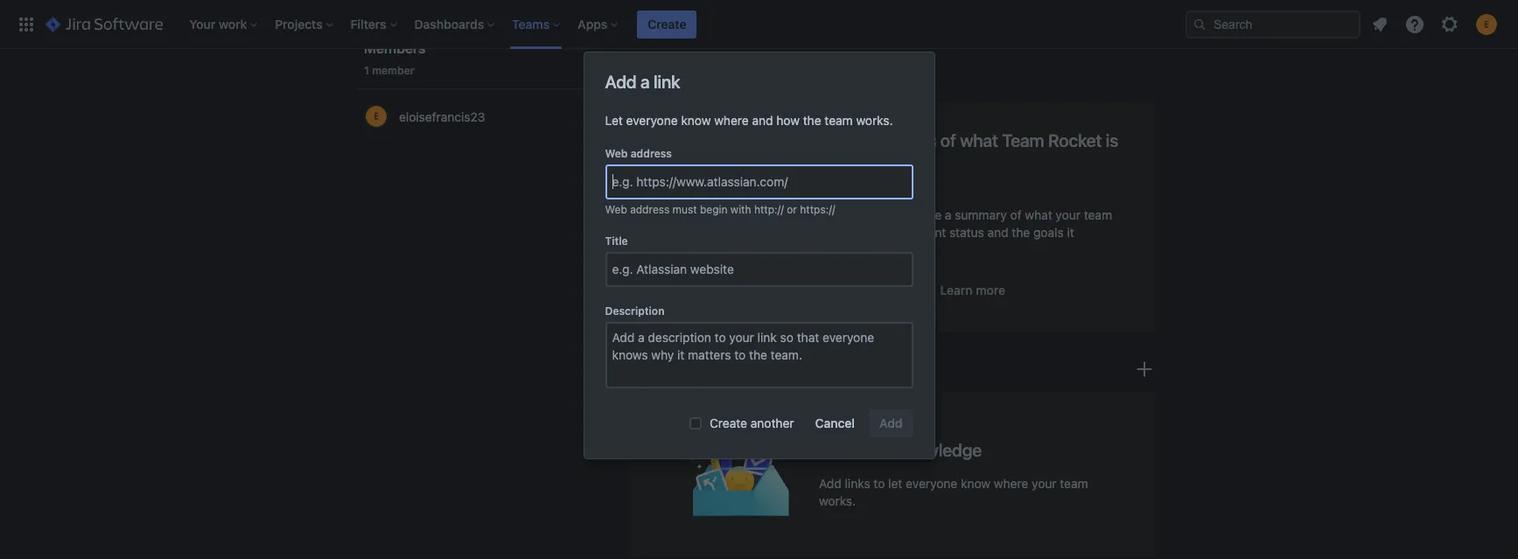 Task type: vqa. For each thing, say whether or not it's contained in the screenshot.
banner
no



Task type: describe. For each thing, give the bounding box(es) containing it.
how
[[777, 113, 800, 128]]

members 1 member
[[364, 40, 426, 77]]

links
[[630, 361, 665, 377]]

Web address field
[[607, 166, 912, 198]]

contributing to
[[630, 72, 729, 87]]

status inside see the status of what team rocket is working on
[[889, 130, 937, 150]]

create for create
[[648, 16, 687, 31]]

free
[[893, 283, 916, 297]]

web address
[[605, 147, 672, 160]]

the up the let
[[868, 440, 893, 460]]

let everyone know where and how the team works.
[[605, 113, 893, 128]]

share the knowledge
[[819, 440, 982, 460]]

show more link
[[646, 15, 697, 29]]

contributes
[[826, 242, 891, 257]]

goals
[[1034, 225, 1064, 240]]

what inside see the status of what team rocket is working on
[[960, 130, 999, 150]]

Description text field
[[605, 322, 913, 389]]

another
[[751, 416, 794, 431]]

https://
[[800, 203, 836, 216]]

and inside help teammates see a summary of what your team works on, the current status and the goals it contributes to.
[[988, 225, 1009, 240]]

add a link dialog
[[584, 53, 934, 459]]

web address must begin with http:// or https://
[[605, 203, 836, 216]]

must
[[673, 203, 697, 216]]

where inside add a link dialog
[[714, 113, 749, 128]]

begin
[[700, 203, 728, 216]]

atlas inside get atlas free 'button'
[[861, 283, 890, 297]]

get atlas free
[[837, 283, 916, 297]]

works. inside add links to let everyone know where your team works.
[[819, 494, 856, 508]]

0 vertical spatial to
[[716, 72, 729, 87]]

address for web address must begin with http:// or https://
[[630, 203, 670, 216]]

to.
[[894, 242, 909, 257]]

help
[[826, 207, 852, 222]]

1
[[364, 64, 369, 77]]

see
[[922, 207, 942, 222]]

web for web address must begin with http:// or https://
[[605, 203, 627, 216]]

where inside add links to let everyone know where your team works.
[[994, 476, 1029, 491]]

add links to let everyone know where your team works.
[[819, 476, 1089, 508]]

team inside add a link dialog
[[825, 113, 853, 128]]

member
[[372, 64, 415, 77]]

link
[[654, 72, 680, 92]]

powered
[[844, 182, 887, 195]]

by
[[890, 182, 901, 195]]

web for web address
[[605, 147, 628, 160]]

create for create another
[[710, 416, 748, 431]]

with
[[731, 203, 752, 216]]

the inside add a link dialog
[[803, 113, 822, 128]]

learn more button
[[930, 276, 1016, 304]]

on,
[[863, 225, 881, 240]]

everyone inside add a link dialog
[[626, 113, 678, 128]]

more for learn more
[[976, 283, 1006, 297]]

cancel button
[[805, 410, 866, 438]]

cancel
[[815, 416, 855, 431]]

add link image
[[1134, 359, 1155, 380]]

rocket
[[1049, 130, 1102, 150]]

address for web address
[[631, 147, 672, 160]]

or
[[787, 203, 797, 216]]

your for what
[[1056, 207, 1081, 222]]

status inside help teammates see a summary of what your team works on, the current status and the goals it contributes to.
[[950, 225, 985, 240]]

search image
[[1193, 17, 1207, 31]]

powered by atlas
[[844, 182, 929, 195]]

atlas inside powered by atlas link
[[904, 182, 929, 195]]

let
[[605, 113, 623, 128]]

a inside help teammates see a summary of what your team works on, the current status and the goals it contributes to.
[[945, 207, 952, 222]]

your for where
[[1032, 476, 1057, 491]]

summary
[[955, 207, 1007, 222]]

http://
[[754, 203, 784, 216]]



Task type: locate. For each thing, give the bounding box(es) containing it.
know inside add a link dialog
[[681, 113, 711, 128]]

everyone inside add links to let everyone know where your team works.
[[906, 476, 958, 491]]

1 vertical spatial everyone
[[906, 476, 958, 491]]

atlas
[[904, 182, 929, 195], [861, 283, 890, 297]]

0 vertical spatial create
[[648, 16, 687, 31]]

1 vertical spatial of
[[1011, 207, 1022, 222]]

0 vertical spatial and
[[752, 113, 773, 128]]

1 vertical spatial web
[[605, 203, 627, 216]]

your inside add links to let everyone know where your team works.
[[1032, 476, 1057, 491]]

0 horizontal spatial more
[[674, 16, 697, 27]]

powered by atlas link
[[826, 181, 1127, 196]]

0 horizontal spatial know
[[681, 113, 711, 128]]

0 vertical spatial know
[[681, 113, 711, 128]]

1 vertical spatial status
[[950, 225, 985, 240]]

1 horizontal spatial know
[[961, 476, 991, 491]]

1 vertical spatial where
[[994, 476, 1029, 491]]

is
[[1106, 130, 1119, 150]]

1 horizontal spatial and
[[988, 225, 1009, 240]]

works. up working
[[856, 113, 893, 128]]

the up working
[[860, 130, 885, 150]]

a left link
[[641, 72, 650, 92]]

more inside button
[[976, 283, 1006, 297]]

see
[[826, 130, 856, 150]]

let
[[889, 476, 903, 491]]

0 vertical spatial works.
[[856, 113, 893, 128]]

1 horizontal spatial status
[[950, 225, 985, 240]]

add for add a link
[[605, 72, 637, 92]]

1 vertical spatial and
[[988, 225, 1009, 240]]

what
[[960, 130, 999, 150], [1025, 207, 1053, 222]]

address down add a link
[[631, 147, 672, 160]]

0 vertical spatial what
[[960, 130, 999, 150]]

a right the see
[[945, 207, 952, 222]]

create inside create button
[[648, 16, 687, 31]]

works.
[[856, 113, 893, 128], [819, 494, 856, 508]]

links
[[845, 476, 871, 491]]

everyone
[[626, 113, 678, 128], [906, 476, 958, 491]]

add inside add links to let everyone know where your team works.
[[819, 476, 842, 491]]

see the status of what team rocket is working on
[[826, 130, 1119, 171]]

1 vertical spatial atlas
[[861, 283, 890, 297]]

on
[[892, 151, 912, 171]]

add left links
[[819, 476, 842, 491]]

knowledge
[[897, 440, 982, 460]]

create left another at bottom
[[710, 416, 748, 431]]

0 horizontal spatial of
[[941, 130, 956, 150]]

Search field
[[1186, 10, 1361, 38]]

2 web from the top
[[605, 203, 627, 216]]

1 horizontal spatial everyone
[[906, 476, 958, 491]]

and inside add a link dialog
[[752, 113, 773, 128]]

1 vertical spatial what
[[1025, 207, 1053, 222]]

1 vertical spatial know
[[961, 476, 991, 491]]

share
[[819, 440, 864, 460]]

create inside add a link dialog
[[710, 416, 748, 431]]

status down summary
[[950, 225, 985, 240]]

create another
[[710, 416, 794, 431]]

0 vertical spatial a
[[641, 72, 650, 92]]

the right how
[[803, 113, 822, 128]]

of up powered by atlas link
[[941, 130, 956, 150]]

show
[[646, 16, 671, 27]]

title
[[605, 235, 628, 248]]

everyone up web address
[[626, 113, 678, 128]]

working
[[826, 151, 888, 171]]

1 horizontal spatial add
[[819, 476, 842, 491]]

team inside help teammates see a summary of what your team works on, the current status and the goals it contributes to.
[[1084, 207, 1113, 222]]

know
[[681, 113, 711, 128], [961, 476, 991, 491]]

add
[[605, 72, 637, 92], [819, 476, 842, 491]]

0 horizontal spatial a
[[641, 72, 650, 92]]

the down teammates
[[884, 225, 902, 240]]

members
[[364, 40, 426, 56]]

1 vertical spatial more
[[976, 283, 1006, 297]]

create
[[648, 16, 687, 31], [710, 416, 748, 431]]

1 horizontal spatial where
[[994, 476, 1029, 491]]

atlas right get
[[861, 283, 890, 297]]

works
[[826, 225, 860, 240]]

team inside add links to let everyone know where your team works.
[[1060, 476, 1089, 491]]

of inside help teammates see a summary of what your team works on, the current status and the goals it contributes to.
[[1011, 207, 1022, 222]]

web up title
[[605, 203, 627, 216]]

add inside dialog
[[605, 72, 637, 92]]

team
[[1003, 130, 1045, 150]]

1 vertical spatial add
[[819, 476, 842, 491]]

address
[[631, 147, 672, 160], [630, 203, 670, 216]]

the left goals
[[1012, 225, 1031, 240]]

1 vertical spatial team
[[1084, 207, 1113, 222]]

to inside add links to let everyone know where your team works.
[[874, 476, 885, 491]]

0 vertical spatial address
[[631, 147, 672, 160]]

to
[[716, 72, 729, 87], [874, 476, 885, 491]]

help teammates see a summary of what your team works on, the current status and the goals it contributes to.
[[826, 207, 1113, 257]]

contributing
[[630, 72, 713, 87]]

what inside help teammates see a summary of what your team works on, the current status and the goals it contributes to.
[[1025, 207, 1053, 222]]

know down contributing to
[[681, 113, 711, 128]]

more right show
[[674, 16, 697, 27]]

your inside help teammates see a summary of what your team works on, the current status and the goals it contributes to.
[[1056, 207, 1081, 222]]

1 web from the top
[[605, 147, 628, 160]]

jira software image
[[46, 14, 163, 35], [46, 14, 163, 35]]

team for help teammates see a summary of what your team works on, the current status and the goals it contributes to.
[[1084, 207, 1113, 222]]

0 horizontal spatial atlas
[[861, 283, 890, 297]]

primary element
[[11, 0, 1186, 49]]

0 vertical spatial more
[[674, 16, 697, 27]]

works. inside add a link dialog
[[856, 113, 893, 128]]

create up contributing
[[648, 16, 687, 31]]

learn
[[941, 283, 973, 297]]

1 vertical spatial create
[[710, 416, 748, 431]]

know inside add links to let everyone know where your team works.
[[961, 476, 991, 491]]

1 address from the top
[[631, 147, 672, 160]]

more
[[674, 16, 697, 27], [976, 283, 1006, 297]]

1 horizontal spatial a
[[945, 207, 952, 222]]

the
[[803, 113, 822, 128], [860, 130, 885, 150], [884, 225, 902, 240], [1012, 225, 1031, 240], [868, 440, 893, 460]]

team
[[825, 113, 853, 128], [1084, 207, 1113, 222], [1060, 476, 1089, 491]]

1 vertical spatial your
[[1032, 476, 1057, 491]]

2 vertical spatial team
[[1060, 476, 1089, 491]]

0 horizontal spatial everyone
[[626, 113, 678, 128]]

and
[[752, 113, 773, 128], [988, 225, 1009, 240]]

to left the let
[[874, 476, 885, 491]]

more right learn at right bottom
[[976, 283, 1006, 297]]

0 horizontal spatial and
[[752, 113, 773, 128]]

web
[[605, 147, 628, 160], [605, 203, 627, 216]]

1 horizontal spatial to
[[874, 476, 885, 491]]

0 vertical spatial atlas
[[904, 182, 929, 195]]

0 vertical spatial of
[[941, 130, 956, 150]]

create banner
[[0, 0, 1519, 49]]

a
[[641, 72, 650, 92], [945, 207, 952, 222]]

Title field
[[607, 254, 912, 285]]

works. down links
[[819, 494, 856, 508]]

1 vertical spatial address
[[630, 203, 670, 216]]

add up let
[[605, 72, 637, 92]]

it
[[1067, 225, 1075, 240]]

1 horizontal spatial of
[[1011, 207, 1022, 222]]

add for add links to let everyone know where your team works.
[[819, 476, 842, 491]]

0 vertical spatial web
[[605, 147, 628, 160]]

of right summary
[[1011, 207, 1022, 222]]

0 horizontal spatial where
[[714, 113, 749, 128]]

create button
[[638, 10, 697, 38]]

1 vertical spatial a
[[945, 207, 952, 222]]

current
[[906, 225, 946, 240]]

address left "must"
[[630, 203, 670, 216]]

add a link
[[605, 72, 680, 92]]

0 vertical spatial your
[[1056, 207, 1081, 222]]

1 horizontal spatial atlas
[[904, 182, 929, 195]]

atlas right by
[[904, 182, 929, 195]]

1 horizontal spatial what
[[1025, 207, 1053, 222]]

0 vertical spatial everyone
[[626, 113, 678, 128]]

status up on
[[889, 130, 937, 150]]

know down knowledge
[[961, 476, 991, 491]]

everyone down knowledge
[[906, 476, 958, 491]]

team for add links to let everyone know where your team works.
[[1060, 476, 1089, 491]]

more for show more
[[674, 16, 697, 27]]

what left team
[[960, 130, 999, 150]]

and left how
[[752, 113, 773, 128]]

what up goals
[[1025, 207, 1053, 222]]

1 horizontal spatial create
[[710, 416, 748, 431]]

of inside see the status of what team rocket is working on
[[941, 130, 956, 150]]

1 vertical spatial works.
[[819, 494, 856, 508]]

0 vertical spatial team
[[825, 113, 853, 128]]

0 horizontal spatial to
[[716, 72, 729, 87]]

status
[[889, 130, 937, 150], [950, 225, 985, 240]]

a inside dialog
[[641, 72, 650, 92]]

0 vertical spatial add
[[605, 72, 637, 92]]

web down let
[[605, 147, 628, 160]]

where
[[714, 113, 749, 128], [994, 476, 1029, 491]]

1 horizontal spatial more
[[976, 283, 1006, 297]]

your
[[1056, 207, 1081, 222], [1032, 476, 1057, 491]]

2 address from the top
[[630, 203, 670, 216]]

get atlas free button
[[826, 276, 927, 304]]

show more
[[646, 16, 697, 27]]

and down summary
[[988, 225, 1009, 240]]

0 horizontal spatial add
[[605, 72, 637, 92]]

learn more
[[941, 283, 1006, 297]]

0 horizontal spatial create
[[648, 16, 687, 31]]

0 horizontal spatial status
[[889, 130, 937, 150]]

teammates
[[856, 207, 919, 222]]

to up let everyone know where and how the team works.
[[716, 72, 729, 87]]

get
[[837, 283, 857, 297]]

0 vertical spatial status
[[889, 130, 937, 150]]

of
[[941, 130, 956, 150], [1011, 207, 1022, 222]]

description
[[605, 305, 665, 318]]

0 horizontal spatial what
[[960, 130, 999, 150]]

0 vertical spatial where
[[714, 113, 749, 128]]

the inside see the status of what team rocket is working on
[[860, 130, 885, 150]]

1 vertical spatial to
[[874, 476, 885, 491]]



